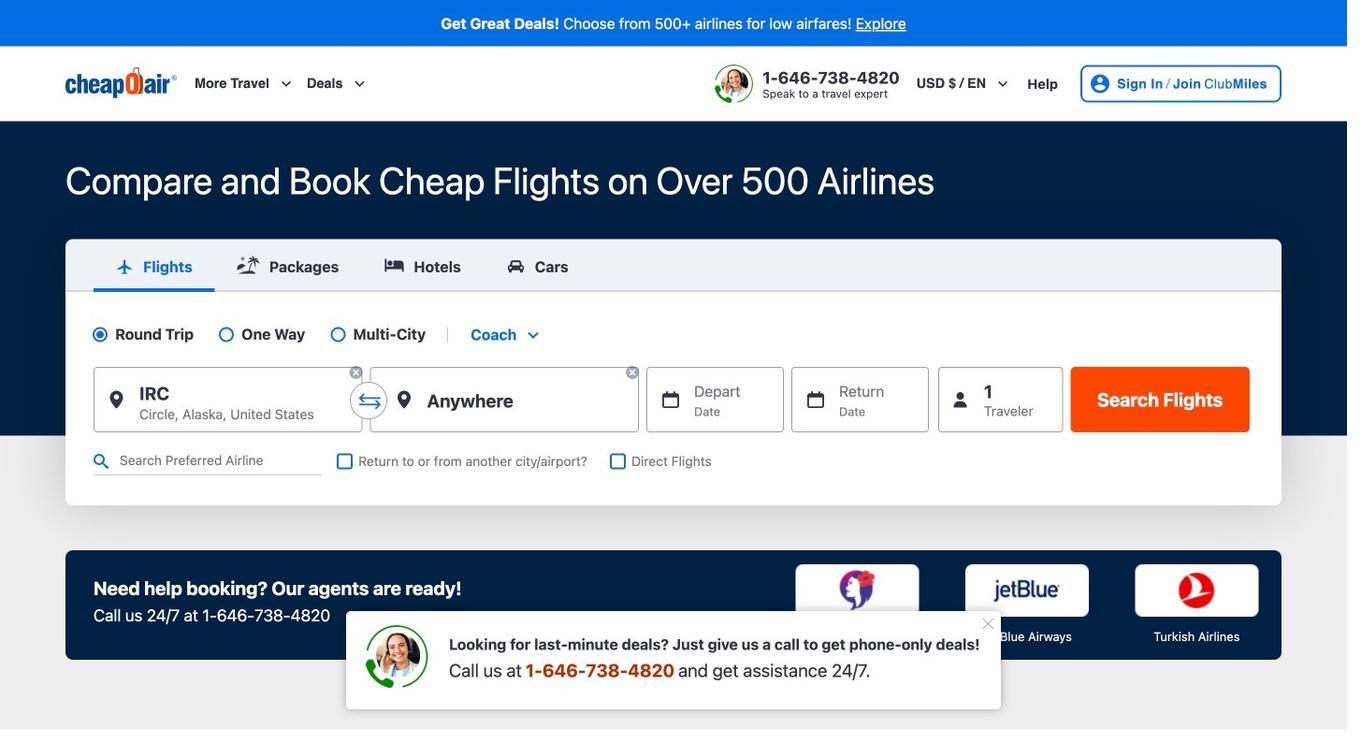 Task type: describe. For each thing, give the bounding box(es) containing it.
Search Preferred Airline text field
[[94, 447, 322, 476]]

cookie consent banner dialog
[[0, 643, 1348, 729]]

call us at1-646-738-4820 image
[[365, 625, 428, 689]]

hawaiian airlines image
[[796, 564, 920, 617]]

turkish airlines image
[[1136, 564, 1259, 617]]



Task type: locate. For each thing, give the bounding box(es) containing it.
1 clear field image from the left
[[349, 365, 364, 380]]

2 clear field image from the left
[[625, 365, 640, 380]]

form
[[66, 239, 1282, 505]]

None button
[[1071, 367, 1250, 433]]

speak to a travel expert image
[[715, 64, 754, 103]]

None search field
[[0, 121, 1348, 729]]

search image
[[94, 454, 109, 469]]

None field
[[464, 325, 545, 344]]

search widget tabs tab list
[[66, 239, 1282, 292]]

jetblue airways image
[[966, 564, 1089, 617]]

clear field image
[[349, 365, 364, 380], [625, 365, 640, 380]]

1 horizontal spatial clear field image
[[625, 365, 640, 380]]

0 horizontal spatial clear field image
[[349, 365, 364, 380]]



Task type: vqa. For each thing, say whether or not it's contained in the screenshot.
HAWAIIAN AIRLINES 'image'
yes



